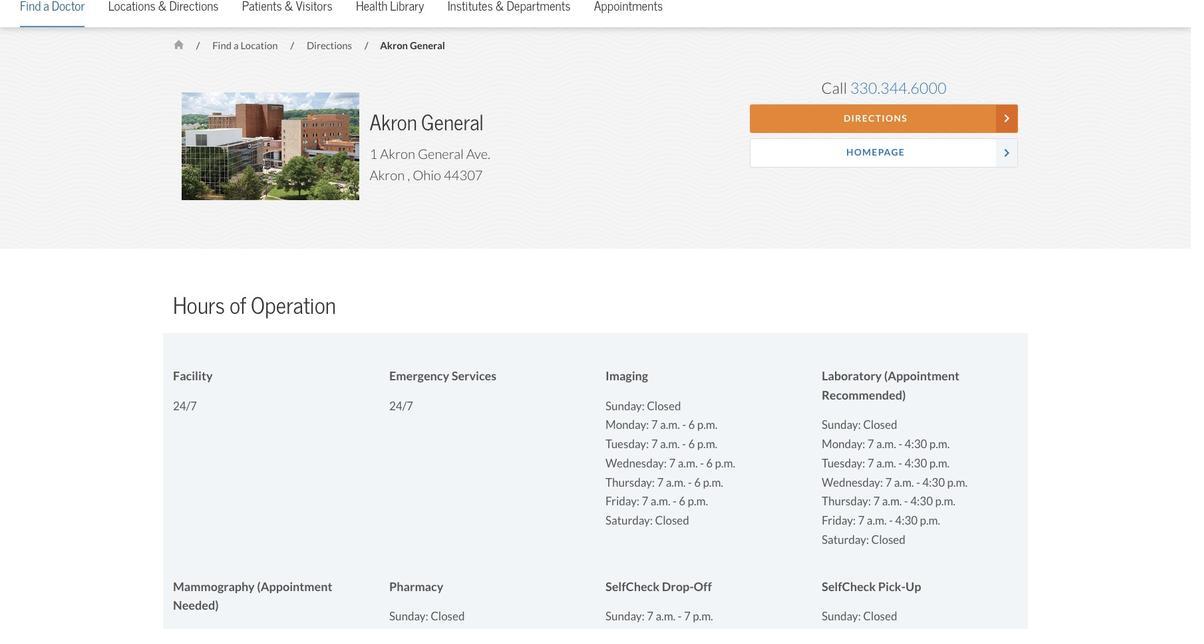 Task type: locate. For each thing, give the bounding box(es) containing it.
monday: down recommended)
[[822, 437, 865, 452]]

akron
[[380, 39, 408, 52], [370, 110, 417, 136], [380, 146, 415, 163], [370, 167, 405, 185]]

0 vertical spatial saturday:
[[606, 514, 653, 528]]

0 vertical spatial thursday:
[[606, 476, 655, 490]]

of
[[230, 292, 246, 320]]

-
[[682, 418, 686, 433], [682, 437, 686, 452], [899, 437, 903, 452], [700, 456, 704, 471], [899, 456, 902, 471], [688, 476, 692, 490], [916, 476, 920, 490], [673, 495, 677, 509], [904, 495, 908, 509], [889, 514, 893, 528], [678, 610, 682, 625]]

closed up pick-
[[872, 533, 906, 547]]

1 horizontal spatial sunday: closed
[[822, 610, 897, 625]]

1 horizontal spatial (appointment
[[884, 369, 960, 384]]

1 24/7 from the left
[[173, 399, 197, 414]]

0 vertical spatial directions
[[307, 39, 354, 52]]

0 horizontal spatial sunday: closed
[[389, 610, 465, 625]]

1 vertical spatial (appointment
[[257, 580, 332, 595]]

1 horizontal spatial friday:
[[822, 514, 856, 528]]

ohio
[[413, 167, 441, 185]]

tuesday: inside sunday: closed monday: 7 a.m. - 4:30 p.m. tuesday: 7 a.m. - 4:30 p.m. wednesday: 7 a.m. - 4:30 p.m. thursday: 7 a.m. - 4:30 p.m. friday: 7 a.m. - 4:30 p.m. saturday: closed
[[822, 456, 865, 471]]

wednesday: inside sunday: closed monday: 7 a.m. - 4:30 p.m. tuesday: 7 a.m. - 4:30 p.m. wednesday: 7 a.m. - 4:30 p.m. thursday: 7 a.m. - 4:30 p.m. friday: 7 a.m. - 4:30 p.m. saturday: closed
[[822, 476, 883, 490]]

0 horizontal spatial /
[[196, 39, 200, 52]]

monday:
[[606, 418, 649, 433], [822, 437, 865, 452]]

2 selfcheck from the left
[[822, 580, 876, 595]]

thursday: inside sunday: closed monday: 7 a.m. - 6 p.m. tuesday: 7 a.m. - 6 p.m. wednesday: 7 a.m. - 6 p.m. thursday: 7 a.m. - 6 p.m. friday: 7 a.m. - 6 p.m. saturday: closed
[[606, 476, 655, 490]]

saturday: inside sunday: closed monday: 7 a.m. - 6 p.m. tuesday: 7 a.m. - 6 p.m. wednesday: 7 a.m. - 6 p.m. thursday: 7 a.m. - 6 p.m. friday: 7 a.m. - 6 p.m. saturday: closed
[[606, 514, 653, 528]]

saturday:
[[606, 514, 653, 528], [822, 533, 869, 547]]

0 vertical spatial general
[[410, 39, 445, 52]]

1 vertical spatial tuesday:
[[822, 456, 865, 471]]

1 horizontal spatial saturday:
[[822, 533, 869, 547]]

(appointment
[[884, 369, 960, 384], [257, 580, 332, 595]]

0 horizontal spatial friday:
[[606, 495, 640, 509]]

0 horizontal spatial saturday:
[[606, 514, 653, 528]]

0 vertical spatial friday:
[[606, 495, 640, 509]]

sunday: closed down selfcheck pick-up
[[822, 610, 897, 625]]

0 horizontal spatial 24/7
[[173, 399, 197, 414]]

find
[[212, 39, 232, 52]]

sunday: inside sunday: closed monday: 7 a.m. - 6 p.m. tuesday: 7 a.m. - 6 p.m. wednesday: 7 a.m. - 6 p.m. thursday: 7 a.m. - 6 p.m. friday: 7 a.m. - 6 p.m. saturday: closed
[[606, 399, 645, 414]]

3 / from the left
[[365, 39, 368, 52]]

emergency
[[389, 369, 449, 384]]

call
[[821, 79, 847, 98]]

1 horizontal spatial tuesday:
[[822, 456, 865, 471]]

1 horizontal spatial /
[[290, 39, 294, 52]]

0 vertical spatial (appointment
[[884, 369, 960, 384]]

1 vertical spatial akron general
[[370, 110, 484, 136]]

monday: inside sunday: closed monday: 7 a.m. - 6 p.m. tuesday: 7 a.m. - 6 p.m. wednesday: 7 a.m. - 6 p.m. thursday: 7 a.m. - 6 p.m. friday: 7 a.m. - 6 p.m. saturday: closed
[[606, 418, 649, 433]]

(appointment inside laboratory (appointment recommended)
[[884, 369, 960, 384]]

saturday: inside sunday: closed monday: 7 a.m. - 4:30 p.m. tuesday: 7 a.m. - 4:30 p.m. wednesday: 7 a.m. - 4:30 p.m. thursday: 7 a.m. - 4:30 p.m. friday: 7 a.m. - 4:30 p.m. saturday: closed
[[822, 533, 869, 547]]

monday: down imaging
[[606, 418, 649, 433]]

closed down selfcheck pick-up
[[863, 610, 897, 625]]

sunday: closed for pharmacy
[[389, 610, 465, 625]]

hours of operation
[[173, 292, 336, 320]]

sunday: closed down pharmacy in the bottom left of the page
[[389, 610, 465, 625]]

homepage link
[[750, 139, 1018, 168]]

24/7
[[173, 399, 197, 414], [389, 399, 413, 414]]

sunday: down recommended)
[[822, 418, 861, 433]]

1 akron general ave. akron , ohio 44307
[[370, 146, 491, 185]]

0 horizontal spatial (appointment
[[257, 580, 332, 595]]

0 horizontal spatial selfcheck
[[606, 580, 660, 595]]

1 vertical spatial saturday:
[[822, 533, 869, 547]]

1 vertical spatial thursday:
[[822, 495, 871, 509]]

directions
[[307, 39, 354, 52], [844, 113, 908, 124]]

hours
[[173, 292, 225, 320]]

0 vertical spatial tuesday:
[[606, 437, 649, 452]]

4:30
[[905, 437, 927, 452], [905, 456, 927, 471], [923, 476, 945, 490], [911, 495, 933, 509], [895, 514, 918, 528]]

0 horizontal spatial thursday:
[[606, 476, 655, 490]]

selfcheck
[[606, 580, 660, 595], [822, 580, 876, 595]]

a.m.
[[660, 418, 680, 433], [660, 437, 680, 452], [877, 437, 896, 452], [678, 456, 698, 471], [876, 456, 896, 471], [666, 476, 686, 490], [894, 476, 914, 490], [651, 495, 671, 509], [882, 495, 902, 509], [867, 514, 887, 528], [656, 610, 676, 625]]

1 horizontal spatial thursday:
[[822, 495, 871, 509]]

thursday: inside sunday: closed monday: 7 a.m. - 4:30 p.m. tuesday: 7 a.m. - 4:30 p.m. wednesday: 7 a.m. - 4:30 p.m. thursday: 7 a.m. - 4:30 p.m. friday: 7 a.m. - 4:30 p.m. saturday: closed
[[822, 495, 871, 509]]

sunday:
[[606, 399, 645, 414], [822, 418, 861, 433], [389, 610, 428, 625], [606, 610, 645, 625], [822, 610, 861, 625]]

closed
[[647, 399, 681, 414], [863, 418, 897, 433], [655, 514, 689, 528], [872, 533, 906, 547], [431, 610, 465, 625], [863, 610, 897, 625]]

0 horizontal spatial tuesday:
[[606, 437, 649, 452]]

mammography (appointment needed)
[[173, 580, 332, 614]]

24/7 down emergency
[[389, 399, 413, 414]]

friday: for laboratory (appointment recommended)
[[822, 514, 856, 528]]

directions link
[[307, 39, 354, 52], [750, 104, 1018, 133]]

selfcheck up sunday: 7 a.m. - 7 p.m.
[[606, 580, 660, 595]]

1 vertical spatial friday:
[[822, 514, 856, 528]]

330.344.6000
[[850, 79, 947, 98]]

sunday: down selfcheck drop-off
[[606, 610, 645, 625]]

0 vertical spatial wednesday:
[[606, 456, 667, 471]]

1 horizontal spatial directions
[[844, 113, 908, 124]]

needed)
[[173, 599, 219, 614]]

0 horizontal spatial wednesday:
[[606, 456, 667, 471]]

,
[[407, 167, 410, 185]]

0 vertical spatial monday:
[[606, 418, 649, 433]]

thursday:
[[606, 476, 655, 490], [822, 495, 871, 509]]

sunday: down selfcheck pick-up
[[822, 610, 861, 625]]

2 horizontal spatial /
[[365, 39, 368, 52]]

0 horizontal spatial monday:
[[606, 418, 649, 433]]

friday:
[[606, 495, 640, 509], [822, 514, 856, 528]]

sunday: closed
[[389, 610, 465, 625], [822, 610, 897, 625]]

0 vertical spatial akron general
[[380, 39, 445, 52]]

2 vertical spatial general
[[418, 146, 464, 163]]

24/7 down facility in the bottom of the page
[[173, 399, 197, 414]]

friday: inside sunday: closed monday: 7 a.m. - 6 p.m. tuesday: 7 a.m. - 6 p.m. wednesday: 7 a.m. - 6 p.m. thursday: 7 a.m. - 6 p.m. friday: 7 a.m. - 6 p.m. saturday: closed
[[606, 495, 640, 509]]

mammography
[[173, 580, 255, 595]]

6
[[689, 418, 695, 433], [688, 437, 695, 452], [706, 456, 713, 471], [694, 476, 701, 490], [679, 495, 686, 509]]

wednesday: inside sunday: closed monday: 7 a.m. - 6 p.m. tuesday: 7 a.m. - 6 p.m. wednesday: 7 a.m. - 6 p.m. thursday: 7 a.m. - 6 p.m. friday: 7 a.m. - 6 p.m. saturday: closed
[[606, 456, 667, 471]]

1 horizontal spatial wednesday:
[[822, 476, 883, 490]]

monday: inside sunday: closed monday: 7 a.m. - 4:30 p.m. tuesday: 7 a.m. - 4:30 p.m. wednesday: 7 a.m. - 4:30 p.m. thursday: 7 a.m. - 4:30 p.m. friday: 7 a.m. - 4:30 p.m. saturday: closed
[[822, 437, 865, 452]]

24/7 for emergency services
[[389, 399, 413, 414]]

1 vertical spatial wednesday:
[[822, 476, 883, 490]]

selfcheck drop-off
[[606, 580, 712, 595]]

sunday: for pharmacy
[[389, 610, 428, 625]]

wednesday:
[[606, 456, 667, 471], [822, 476, 883, 490]]

1 horizontal spatial directions link
[[750, 104, 1018, 133]]

drop-
[[662, 580, 694, 595]]

sunday: down imaging
[[606, 399, 645, 414]]

1 horizontal spatial 24/7
[[389, 399, 413, 414]]

tuesday:
[[606, 437, 649, 452], [822, 456, 865, 471]]

1 horizontal spatial monday:
[[822, 437, 865, 452]]

friday: inside sunday: closed monday: 7 a.m. - 4:30 p.m. tuesday: 7 a.m. - 4:30 p.m. wednesday: 7 a.m. - 4:30 p.m. thursday: 7 a.m. - 4:30 p.m. friday: 7 a.m. - 4:30 p.m. saturday: closed
[[822, 514, 856, 528]]

general
[[410, 39, 445, 52], [421, 110, 484, 136], [418, 146, 464, 163]]

pharmacy
[[389, 580, 443, 595]]

imaging
[[606, 369, 648, 384]]

akron general image
[[182, 93, 360, 207]]

sunday: down pharmacy in the bottom left of the page
[[389, 610, 428, 625]]

sunday: for selfcheck drop-off
[[606, 610, 645, 625]]

(appointment for mammography (appointment needed)
[[257, 580, 332, 595]]

closed down pharmacy in the bottom left of the page
[[431, 610, 465, 625]]

1 sunday: closed from the left
[[389, 610, 465, 625]]

find a location link
[[212, 39, 280, 52]]

1 horizontal spatial selfcheck
[[822, 580, 876, 595]]

/
[[196, 39, 200, 52], [290, 39, 294, 52], [365, 39, 368, 52]]

1 selfcheck from the left
[[606, 580, 660, 595]]

1 vertical spatial monday:
[[822, 437, 865, 452]]

p.m.
[[697, 418, 718, 433], [697, 437, 718, 452], [930, 437, 950, 452], [715, 456, 735, 471], [930, 456, 950, 471], [703, 476, 723, 490], [947, 476, 968, 490], [688, 495, 708, 509], [935, 495, 956, 509], [920, 514, 941, 528], [693, 610, 713, 625]]

7
[[651, 418, 658, 433], [651, 437, 658, 452], [868, 437, 874, 452], [669, 456, 676, 471], [868, 456, 874, 471], [657, 476, 664, 490], [885, 476, 892, 490], [642, 495, 649, 509], [873, 495, 880, 509], [858, 514, 865, 528], [647, 610, 654, 625], [684, 610, 691, 625]]

0 horizontal spatial directions link
[[307, 39, 354, 52]]

tuesday: inside sunday: closed monday: 7 a.m. - 6 p.m. tuesday: 7 a.m. - 6 p.m. wednesday: 7 a.m. - 6 p.m. thursday: 7 a.m. - 6 p.m. friday: 7 a.m. - 6 p.m. saturday: closed
[[606, 437, 649, 452]]

selfcheck for selfcheck drop-off
[[606, 580, 660, 595]]

selfcheck left pick-
[[822, 580, 876, 595]]

thursday: for laboratory (appointment recommended)
[[822, 495, 871, 509]]

akron general
[[380, 39, 445, 52], [370, 110, 484, 136]]

0 horizontal spatial directions
[[307, 39, 354, 52]]

operation
[[251, 292, 336, 320]]

2 sunday: closed from the left
[[822, 610, 897, 625]]

sunday: closed monday: 7 a.m. - 6 p.m. tuesday: 7 a.m. - 6 p.m. wednesday: 7 a.m. - 6 p.m. thursday: 7 a.m. - 6 p.m. friday: 7 a.m. - 6 p.m. saturday: closed
[[606, 399, 735, 528]]

2 24/7 from the left
[[389, 399, 413, 414]]

closed up drop-
[[655, 514, 689, 528]]

(appointment inside mammography (appointment needed)
[[257, 580, 332, 595]]



Task type: vqa. For each thing, say whether or not it's contained in the screenshot.
2nd Selfcheck from right
yes



Task type: describe. For each thing, give the bounding box(es) containing it.
thursday: for imaging
[[606, 476, 655, 490]]

1 vertical spatial directions
[[844, 113, 908, 124]]

pick-
[[878, 580, 906, 595]]

location
[[241, 39, 278, 52]]

find a location
[[212, 39, 280, 52]]

(appointment for laboratory (appointment recommended)
[[884, 369, 960, 384]]

1
[[370, 146, 377, 163]]

24/7 for facility
[[173, 399, 197, 414]]

recommended)
[[822, 388, 906, 403]]

call 330.344.6000
[[821, 79, 947, 98]]

saturday: for imaging
[[606, 514, 653, 528]]

330.344.6000 link
[[850, 79, 947, 98]]

1 vertical spatial general
[[421, 110, 484, 136]]

sunday: closed for selfcheck pick-up
[[822, 610, 897, 625]]

sunday: for selfcheck pick-up
[[822, 610, 861, 625]]

sunday: inside sunday: closed monday: 7 a.m. - 4:30 p.m. tuesday: 7 a.m. - 4:30 p.m. wednesday: 7 a.m. - 4:30 p.m. thursday: 7 a.m. - 4:30 p.m. friday: 7 a.m. - 4:30 p.m. saturday: closed
[[822, 418, 861, 433]]

saturday: for laboratory (appointment recommended)
[[822, 533, 869, 547]]

2 / from the left
[[290, 39, 294, 52]]

monday: for imaging
[[606, 418, 649, 433]]

tuesday: for laboratory (appointment recommended)
[[822, 456, 865, 471]]

general inside 1 akron general ave. akron , ohio 44307
[[418, 146, 464, 163]]

44307
[[444, 167, 483, 185]]

sunday: closed monday: 7 a.m. - 4:30 p.m. tuesday: 7 a.m. - 4:30 p.m. wednesday: 7 a.m. - 4:30 p.m. thursday: 7 a.m. - 4:30 p.m. friday: 7 a.m. - 4:30 p.m. saturday: closed
[[822, 418, 968, 547]]

laboratory
[[822, 369, 882, 384]]

closed down imaging
[[647, 399, 681, 414]]

selfcheck pick-up
[[822, 580, 921, 595]]

ave.
[[466, 146, 491, 163]]

wednesday: for imaging
[[606, 456, 667, 471]]

off
[[694, 580, 712, 595]]

friday: for imaging
[[606, 495, 640, 509]]

emergency services
[[389, 369, 497, 384]]

0 vertical spatial directions link
[[307, 39, 354, 52]]

sunday: 7 a.m. - 7 p.m.
[[606, 610, 713, 625]]

homepage
[[847, 147, 905, 159]]

1 vertical spatial directions link
[[750, 104, 1018, 133]]

tuesday: for imaging
[[606, 437, 649, 452]]

selfcheck for selfcheck pick-up
[[822, 580, 876, 595]]

facility
[[173, 369, 213, 384]]

up
[[906, 580, 921, 595]]

a
[[234, 39, 239, 52]]

monday: for laboratory (appointment recommended)
[[822, 437, 865, 452]]

wednesday: for laboratory (appointment recommended)
[[822, 476, 883, 490]]

services
[[452, 369, 497, 384]]

laboratory (appointment recommended)
[[822, 369, 960, 403]]

1 / from the left
[[196, 39, 200, 52]]

closed down recommended)
[[863, 418, 897, 433]]



